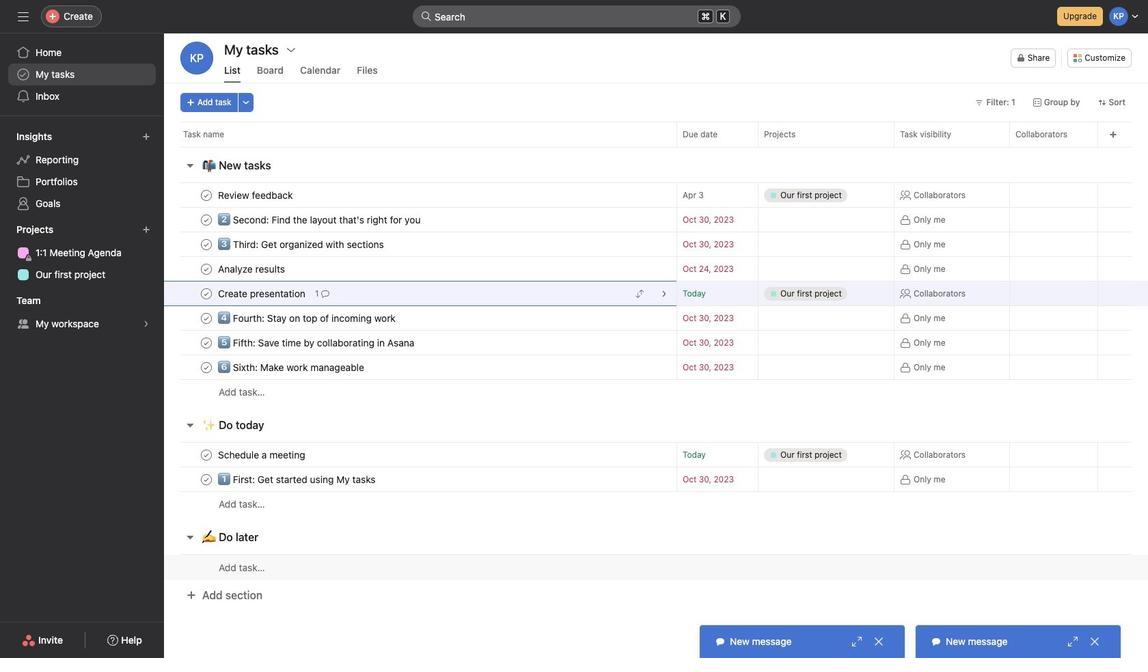 Task type: locate. For each thing, give the bounding box(es) containing it.
mark complete image inside 2️⃣ second: find the layout that's right for you cell
[[198, 212, 215, 228]]

mark complete checkbox inside 2️⃣ second: find the layout that's right for you cell
[[198, 212, 215, 228]]

1 mark complete checkbox from the top
[[198, 187, 215, 203]]

2 collapse task list for this group image from the top
[[185, 420, 196, 431]]

5 mark complete image from the top
[[198, 471, 215, 488]]

mark complete checkbox inside 1️⃣ first: get started using my tasks cell
[[198, 471, 215, 488]]

mark complete checkbox inside 6️⃣ sixth: make work manageable "cell"
[[198, 359, 215, 376]]

1 mark complete checkbox from the top
[[198, 212, 215, 228]]

2 add collaborators image from the top
[[1077, 288, 1088, 299]]

3 mark complete image from the top
[[198, 236, 215, 253]]

mark complete checkbox for task name text box in the review feedback cell
[[198, 187, 215, 203]]

mark complete checkbox inside 'create presentation' cell
[[198, 285, 215, 302]]

mark complete image inside "3️⃣ third: get organized with sections" cell
[[198, 236, 215, 253]]

4️⃣ fourth: stay on top of incoming work cell
[[164, 306, 677, 331]]

mark complete image
[[198, 261, 215, 277], [198, 285, 215, 302], [198, 335, 215, 351], [198, 359, 215, 376], [198, 447, 215, 463]]

mark complete checkbox for task name text box inside the 5️⃣ fifth: save time by collaborating in asana cell
[[198, 335, 215, 351]]

1 add collaborators image from the top
[[1077, 264, 1088, 274]]

1 mark complete image from the top
[[198, 187, 215, 203]]

mark complete checkbox inside 4️⃣ fourth: stay on top of incoming work cell
[[198, 310, 215, 326]]

2 mark complete checkbox from the top
[[198, 261, 215, 277]]

4 mark complete image from the top
[[198, 310, 215, 326]]

mark complete image for 'create presentation' cell
[[198, 285, 215, 302]]

add collaborators image for 'create presentation' cell
[[1077, 288, 1088, 299]]

add field image
[[1109, 131, 1118, 139]]

Task name text field
[[215, 188, 297, 202], [215, 262, 289, 276], [215, 287, 310, 300], [215, 336, 419, 350], [215, 361, 368, 374], [215, 473, 380, 486]]

1 vertical spatial collapse task list for this group image
[[185, 420, 196, 431]]

view profile settings image
[[180, 42, 213, 75]]

mark complete image inside analyze results cell
[[198, 261, 215, 277]]

1 task name text field from the top
[[215, 188, 297, 202]]

mark complete image inside 6️⃣ sixth: make work manageable "cell"
[[198, 359, 215, 376]]

row
[[164, 122, 1148, 147], [180, 146, 1132, 148], [164, 183, 1148, 208], [164, 207, 1148, 232], [164, 232, 1148, 257], [164, 256, 1148, 282], [164, 281, 1148, 306], [164, 306, 1148, 331], [164, 330, 1148, 355], [164, 355, 1148, 380], [164, 379, 1148, 405], [164, 442, 1148, 468], [164, 467, 1148, 492], [164, 492, 1148, 517], [164, 554, 1148, 580]]

mark complete image inside 5️⃣ fifth: save time by collaborating in asana cell
[[198, 335, 215, 351]]

mark complete image for 6️⃣ sixth: make work manageable "cell" in the bottom of the page
[[198, 359, 215, 376]]

task name text field inside 'create presentation' cell
[[215, 287, 310, 300]]

3 mark complete checkbox from the top
[[198, 285, 215, 302]]

mark complete checkbox for 1️⃣ first: get started using my tasks cell
[[198, 471, 215, 488]]

mark complete image inside schedule a meeting cell
[[198, 447, 215, 463]]

6 task name text field from the top
[[215, 473, 380, 486]]

mark complete checkbox inside review feedback cell
[[198, 187, 215, 203]]

Task name text field
[[215, 213, 425, 227], [215, 238, 388, 251], [215, 311, 400, 325], [215, 448, 309, 462]]

2 mark complete image from the top
[[198, 212, 215, 228]]

4 mark complete checkbox from the top
[[198, 310, 215, 326]]

mark complete image
[[198, 187, 215, 203], [198, 212, 215, 228], [198, 236, 215, 253], [198, 310, 215, 326], [198, 471, 215, 488]]

0 vertical spatial add collaborators image
[[1077, 264, 1088, 274]]

mark complete image for 5️⃣ fifth: save time by collaborating in asana cell
[[198, 335, 215, 351]]

mark complete checkbox inside 5️⃣ fifth: save time by collaborating in asana cell
[[198, 335, 215, 351]]

5 task name text field from the top
[[215, 361, 368, 374]]

schedule a meeting cell
[[164, 442, 677, 468]]

mark complete checkbox inside schedule a meeting cell
[[198, 447, 215, 463]]

2 task name text field from the top
[[215, 262, 289, 276]]

1 vertical spatial add collaborators image
[[1077, 288, 1088, 299]]

0 vertical spatial collapse task list for this group image
[[185, 160, 196, 171]]

1️⃣ first: get started using my tasks cell
[[164, 467, 677, 492]]

1 task name text field from the top
[[215, 213, 425, 227]]

2 mark complete checkbox from the top
[[198, 236, 215, 253]]

Mark complete checkbox
[[198, 187, 215, 203], [198, 261, 215, 277], [198, 335, 215, 351], [198, 359, 215, 376], [198, 447, 215, 463]]

task name text field inside 1️⃣ first: get started using my tasks cell
[[215, 473, 380, 486]]

details image
[[660, 290, 669, 298]]

4 task name text field from the top
[[215, 336, 419, 350]]

Mark complete checkbox
[[198, 212, 215, 228], [198, 236, 215, 253], [198, 285, 215, 302], [198, 310, 215, 326], [198, 471, 215, 488]]

new project or portfolio image
[[142, 226, 150, 234]]

1 collapse task list for this group image from the top
[[185, 160, 196, 171]]

header ✨ do today tree grid
[[164, 442, 1148, 517]]

mark complete image for mark complete checkbox within the 4️⃣ fourth: stay on top of incoming work cell
[[198, 310, 215, 326]]

task name text field for mark complete image within 6️⃣ sixth: make work manageable "cell"
[[215, 361, 368, 374]]

new insights image
[[142, 133, 150, 141]]

task name text field for mark complete checkbox within "3️⃣ third: get organized with sections" cell
[[215, 238, 388, 251]]

2 task name text field from the top
[[215, 238, 388, 251]]

mark complete image for schedule a meeting cell
[[198, 447, 215, 463]]

5 mark complete checkbox from the top
[[198, 447, 215, 463]]

task name text field inside 5️⃣ fifth: save time by collaborating in asana cell
[[215, 336, 419, 350]]

3 task name text field from the top
[[215, 287, 310, 300]]

5 mark complete checkbox from the top
[[198, 471, 215, 488]]

collapse task list for this group image
[[185, 160, 196, 171], [185, 420, 196, 431]]

task name text field inside 6️⃣ sixth: make work manageable "cell"
[[215, 361, 368, 374]]

mark complete image for mark complete checkbox in 1️⃣ first: get started using my tasks cell
[[198, 471, 215, 488]]

4 mark complete image from the top
[[198, 359, 215, 376]]

create presentation cell
[[164, 281, 677, 306]]

3 mark complete checkbox from the top
[[198, 335, 215, 351]]

3️⃣ third: get organized with sections cell
[[164, 232, 677, 257]]

2 mark complete image from the top
[[198, 285, 215, 302]]

linked projects for 1️⃣ first: get started using my tasks cell
[[758, 467, 895, 492]]

linked projects for 4️⃣ fourth: stay on top of incoming work cell
[[758, 306, 895, 331]]

mark complete checkbox inside analyze results cell
[[198, 261, 215, 277]]

task name text field inside 2️⃣ second: find the layout that's right for you cell
[[215, 213, 425, 227]]

4 mark complete checkbox from the top
[[198, 359, 215, 376]]

mark complete image inside review feedback cell
[[198, 187, 215, 203]]

task name text field inside 4️⃣ fourth: stay on top of incoming work cell
[[215, 311, 400, 325]]

6️⃣ sixth: make work manageable cell
[[164, 355, 677, 380]]

1 mark complete image from the top
[[198, 261, 215, 277]]

header ✍️ do later tree grid
[[164, 554, 1148, 580]]

None field
[[413, 5, 741, 27]]

hide sidebar image
[[18, 11, 29, 22]]

5 mark complete image from the top
[[198, 447, 215, 463]]

mark complete checkbox for "3️⃣ third: get organized with sections" cell
[[198, 236, 215, 253]]

mark complete image inside 1️⃣ first: get started using my tasks cell
[[198, 471, 215, 488]]

3 task name text field from the top
[[215, 311, 400, 325]]

mark complete checkbox for task name text box within the analyze results cell
[[198, 261, 215, 277]]

task name text field inside analyze results cell
[[215, 262, 289, 276]]

3 mark complete image from the top
[[198, 335, 215, 351]]

prominent image
[[421, 11, 432, 22]]

mark complete image inside 4️⃣ fourth: stay on top of incoming work cell
[[198, 310, 215, 326]]

task name text field inside schedule a meeting cell
[[215, 448, 309, 462]]

Search tasks, projects, and more text field
[[413, 5, 741, 27]]

teams element
[[0, 288, 164, 338]]

4 task name text field from the top
[[215, 448, 309, 462]]

close image
[[1090, 636, 1101, 647]]

task name text field inside "3️⃣ third: get organized with sections" cell
[[215, 238, 388, 251]]

add collaborators image
[[1077, 264, 1088, 274], [1077, 288, 1088, 299]]

mark complete checkbox inside "3️⃣ third: get organized with sections" cell
[[198, 236, 215, 253]]



Task type: describe. For each thing, give the bounding box(es) containing it.
mark complete checkbox for 2️⃣ second: find the layout that's right for you cell
[[198, 212, 215, 228]]

add collaborators image for analyze results cell
[[1077, 264, 1088, 274]]

collapse task list for this group image
[[185, 532, 196, 543]]

mark complete image for mark complete checkbox within "3️⃣ third: get organized with sections" cell
[[198, 236, 215, 253]]

analyze results cell
[[164, 256, 677, 282]]

global element
[[0, 33, 164, 116]]

see details, my workspace image
[[142, 320, 150, 328]]

move tasks between sections image
[[636, 290, 644, 298]]

2️⃣ second: find the layout that's right for you cell
[[164, 207, 677, 232]]

close image
[[874, 636, 885, 647]]

projects element
[[0, 217, 164, 288]]

task name text field for mark complete image for 'create presentation' cell
[[215, 287, 310, 300]]

show options image
[[286, 44, 297, 55]]

linked projects for 3️⃣ third: get organized with sections cell
[[758, 232, 895, 257]]

review feedback cell
[[164, 183, 677, 208]]

mark complete checkbox for 'create presentation' cell
[[198, 285, 215, 302]]

mark complete image for mark complete option inside review feedback cell
[[198, 187, 215, 203]]

task name text field for mark complete checkbox in 2️⃣ second: find the layout that's right for you cell
[[215, 213, 425, 227]]

insights element
[[0, 124, 164, 217]]

task name text field for mark complete image within 5️⃣ fifth: save time by collaborating in asana cell
[[215, 336, 419, 350]]

linked projects for 6️⃣ sixth: make work manageable cell
[[758, 355, 895, 380]]

1 comment image
[[322, 290, 330, 298]]

mark complete image for analyze results cell
[[198, 261, 215, 277]]

collapse task list for this group image for review feedback cell
[[185, 160, 196, 171]]

mark complete checkbox for 4️⃣ fourth: stay on top of incoming work cell
[[198, 310, 215, 326]]

task name text field inside review feedback cell
[[215, 188, 297, 202]]

mark complete image for mark complete checkbox in 2️⃣ second: find the layout that's right for you cell
[[198, 212, 215, 228]]

expand new message image
[[852, 636, 863, 647]]

linked projects for 5️⃣ fifth: save time by collaborating in asana cell
[[758, 330, 895, 355]]

task name text field for mark complete checkbox within the 4️⃣ fourth: stay on top of incoming work cell
[[215, 311, 400, 325]]

expand new message image
[[1068, 636, 1079, 647]]

more actions image
[[242, 98, 250, 107]]

header 📬 new tasks tree grid
[[164, 183, 1148, 405]]

mark complete checkbox for task name text box in 6️⃣ sixth: make work manageable "cell"
[[198, 359, 215, 376]]

task name text field for mark complete option in the schedule a meeting cell
[[215, 448, 309, 462]]

task name text field for mark complete image in analyze results cell
[[215, 262, 289, 276]]

collapse task list for this group image for schedule a meeting cell
[[185, 420, 196, 431]]

linked projects for 2️⃣ second: find the layout that's right for you cell
[[758, 207, 895, 232]]

5️⃣ fifth: save time by collaborating in asana cell
[[164, 330, 677, 355]]



Task type: vqa. For each thing, say whether or not it's contained in the screenshot.
Task name text field within 3️⃣ Third: Get organized with sections cell
yes



